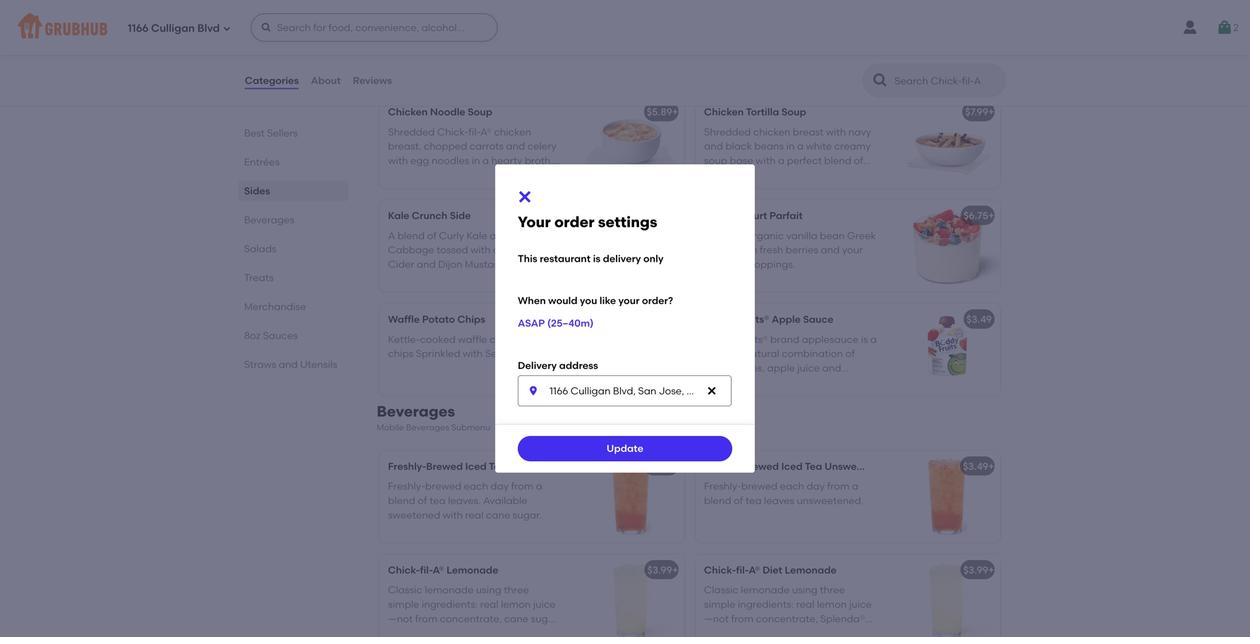Task type: describe. For each thing, give the bounding box(es) containing it.
of inside "freshly-brewed each day from a blend of tea leaves unsweetened."
[[734, 495, 743, 507]]

$6.05
[[647, 210, 673, 222]]

cane inside classic lemonade using three simple ingredients: real lemon juice —not from concentrate, cane sugar, and water.
[[504, 613, 529, 625]]

and inside classic lemonade using three simple ingredients: real lemon juice —not from concentrate, cane sugar, and water.
[[388, 627, 407, 637]]

$6.75
[[964, 210, 989, 222]]

a for freshly-brewed iced tea unsweetened
[[852, 480, 859, 492]]

$3.49 for freshly-brewed iced tea unsweetened
[[963, 460, 989, 472]]

fil- inside "shredded chick-fil-a® chicken breast, chopped carrots and celery with egg noodles in a hearty broth. served with saltine crackers."
[[469, 126, 481, 138]]

cabbage
[[388, 244, 434, 256]]

sugar.
[[513, 509, 542, 521]]

chicken for chicken tortilla soup
[[704, 106, 744, 118]]

available
[[483, 495, 528, 507]]

lemon for splenda®
[[817, 598, 847, 610]]

tortilla
[[746, 106, 779, 118]]

your inside creamy, organic vanilla bean greek yogurt with fresh berries and your choice of toppings.
[[842, 244, 863, 256]]

crunch
[[412, 210, 448, 222]]

blend for freshly-brewed iced tea unsweetened
[[704, 495, 732, 507]]

$3.49 for freshly-brewed iced tea sweetened
[[647, 460, 673, 472]]

lemonade for diet
[[741, 584, 790, 596]]

classic for classic lemonade using three simple ingredients: real lemon juice —not from concentrate, splenda® sweetener, and water.
[[704, 584, 739, 596]]

would
[[548, 295, 578, 307]]

each for leaves
[[780, 480, 805, 492]]

ingredients: for lemonade
[[422, 598, 478, 610]]

this restaurant is delivery only
[[518, 253, 664, 265]]

kettle-cooked waffle cut potato chips sprinkled with sea salt.
[[388, 333, 540, 360]]

tea for sweetened
[[489, 460, 506, 472]]

topped
[[402, 273, 437, 285]]

—not for classic lemonade using three simple ingredients: real lemon juice —not from concentrate, cane sugar, and water.
[[388, 613, 413, 625]]

egg
[[411, 154, 429, 166]]

—not for classic lemonade using three simple ingredients: real lemon juice —not from concentrate, splenda® sweetener, and water.
[[704, 613, 729, 625]]

a® for chick-fil-a® diet lemonade
[[749, 564, 760, 576]]

day for sweetened
[[491, 480, 509, 492]]

straws and utensils
[[244, 358, 337, 370]]

best
[[244, 127, 265, 139]]

real inside freshly-brewed each day from a blend of tea leaves. available sweetened with real cane sugar.
[[465, 509, 484, 521]]

brewed for leaves.
[[425, 480, 462, 492]]

chicken for chicken noodle soup
[[388, 106, 428, 118]]

best sellers tab
[[244, 126, 343, 140]]

unsweetened
[[825, 460, 891, 472]]

fruits®
[[738, 313, 770, 325]]

update button
[[518, 436, 732, 461]]

from inside classic lemonade using three simple ingredients: real lemon juice —not from concentrate, cane sugar, and water.
[[415, 613, 438, 625]]

potato
[[422, 313, 455, 325]]

cider
[[388, 258, 415, 270]]

crackers.
[[481, 169, 525, 181]]

waffle
[[458, 333, 487, 345]]

beverages for beverages
[[244, 214, 294, 226]]

leaves.
[[448, 495, 481, 507]]

sides
[[244, 185, 270, 197]]

kale crunch side
[[388, 210, 471, 222]]

apple inside a blend of curly kale and green cabbage tossed with an apple cider and dijon mustard vinaigrette, all topped off with salted, crunchy roasted almonds
[[508, 244, 536, 256]]

buddy
[[704, 313, 735, 325]]

0 horizontal spatial svg image
[[528, 385, 539, 397]]

you
[[580, 295, 597, 307]]

$3.99 for classic lemonade using three simple ingredients: real lemon juice —not from concentrate, splenda® sweetener, and water.
[[964, 564, 989, 576]]

roasted
[[388, 287, 428, 299]]

served
[[388, 169, 421, 181]]

cut
[[490, 333, 505, 345]]

8oz
[[244, 330, 261, 342]]

green
[[511, 230, 541, 242]]

freshly- for freshly-brewed each day from a blend of tea leaves. available sweetened with real cane sugar.
[[388, 480, 425, 492]]

delivery address
[[518, 359, 598, 371]]

order?
[[642, 295, 673, 307]]

1 lemonade from the left
[[447, 564, 499, 576]]

restaurant
[[540, 253, 591, 265]]

sweetened
[[388, 509, 441, 521]]

from inside classic lemonade using three simple ingredients: real lemon juice —not from concentrate, splenda® sweetener, and water.
[[731, 613, 754, 625]]

mustard
[[465, 258, 504, 270]]

leaves
[[764, 495, 795, 507]]

sauces
[[263, 330, 298, 342]]

+ for chicken noodle soup
[[673, 106, 678, 118]]

$7.99
[[966, 106, 989, 118]]

splenda®
[[820, 613, 866, 625]]

of inside creamy, organic vanilla bean greek yogurt with fresh berries and your choice of toppings.
[[739, 258, 748, 270]]

blend inside a blend of curly kale and green cabbage tossed with an apple cider and dijon mustard vinaigrette, all topped off with salted, crunchy roasted almonds
[[398, 230, 425, 242]]

reviews button
[[352, 55, 393, 106]]

in
[[472, 154, 480, 166]]

unsweetened.
[[797, 495, 864, 507]]

waffle potato chips image
[[579, 304, 685, 396]]

chick-fil-a® lemonade image
[[579, 555, 685, 637]]

+ for freshly-brewed iced tea unsweetened
[[989, 460, 995, 472]]

treats tab
[[244, 270, 343, 285]]

using for diet
[[792, 584, 818, 596]]

chips
[[388, 348, 414, 360]]

freshly-brewed iced tea sweetened
[[388, 460, 563, 472]]

classic lemonade using three simple ingredients: real lemon juice —not from concentrate, cane sugar, and water.
[[388, 584, 560, 637]]

cane inside freshly-brewed each day from a blend of tea leaves. available sweetened with real cane sugar.
[[486, 509, 510, 521]]

chick-fil-a® lemonade
[[388, 564, 499, 576]]

Search Address search field
[[518, 375, 732, 406]]

+ for chick-fil-a® lemonade
[[673, 564, 678, 576]]

8oz sauces
[[244, 330, 298, 342]]

update
[[607, 443, 644, 455]]

1 vertical spatial side
[[450, 210, 471, 222]]

parfait
[[770, 210, 803, 222]]

shredded chick-fil-a® chicken breast, chopped carrots and celery with egg noodles in a hearty broth. served with saltine crackers.
[[388, 126, 557, 181]]

potato
[[508, 333, 540, 345]]

juice for cane
[[533, 598, 556, 610]]

+ for greek yogurt parfait
[[989, 210, 995, 222]]

soup for chicken noodle soup
[[468, 106, 493, 118]]

reviews
[[353, 74, 392, 86]]

beverages for beverages mobile beverages submenu
[[377, 403, 455, 421]]

dijon
[[438, 258, 463, 270]]

with up served
[[388, 154, 408, 166]]

classic lemonade using three simple ingredients: real lemon juice —not from concentrate, splenda® sweetener, and water.
[[704, 584, 872, 637]]

simple for classic lemonade using three simple ingredients: real lemon juice —not from concentrate, splenda® sweetener, and water.
[[704, 598, 736, 610]]

freshly-brewed iced tea unsweetened
[[704, 460, 891, 472]]

when
[[518, 295, 546, 307]]

freshly- for freshly-brewed iced tea unsweetened
[[704, 460, 742, 472]]

waffle potato chips
[[388, 313, 486, 325]]

salted,
[[477, 273, 509, 285]]

each for leaves.
[[464, 480, 488, 492]]

entrées tab
[[244, 155, 343, 169]]

main navigation navigation
[[0, 0, 1250, 55]]

$5.89 +
[[647, 106, 678, 118]]

$3.99 for classic lemonade using three simple ingredients: real lemon juice —not from concentrate, cane sugar, and water.
[[648, 564, 673, 576]]

with down egg at left top
[[424, 169, 444, 181]]

order
[[555, 213, 595, 231]]

tea for leaves
[[746, 495, 762, 507]]

real for chick-fil-a® diet lemonade
[[796, 598, 815, 610]]

merchandise tab
[[244, 299, 343, 314]]

diet
[[763, 564, 783, 576]]

sugar,
[[531, 613, 560, 625]]

toppings.
[[751, 258, 796, 270]]

salads tab
[[244, 241, 343, 256]]

buddy fruits® apple sauce
[[704, 313, 834, 325]]

cooked
[[420, 333, 456, 345]]

chick- for chick-fil-a® diet lemonade
[[704, 564, 736, 576]]

a for freshly-brewed iced tea sweetened
[[536, 480, 543, 492]]

from inside "freshly-brewed each day from a blend of tea leaves unsweetened."
[[827, 480, 850, 492]]

a® inside "shredded chick-fil-a® chicken breast, chopped carrots and celery with egg noodles in a hearty broth. served with saltine crackers."
[[481, 126, 492, 138]]

hearty
[[492, 154, 523, 166]]

with right off
[[454, 273, 475, 285]]

$3.99 + for classic lemonade using three simple ingredients: real lemon juice —not from concentrate, splenda® sweetener, and water.
[[964, 564, 995, 576]]

when would you like your order?
[[518, 295, 673, 307]]

noodles
[[432, 154, 469, 166]]

entrées
[[244, 156, 280, 168]]

buddy fruits® apple sauce image
[[895, 304, 1001, 396]]

brewed for leaves.
[[426, 460, 463, 472]]

kale crunch side image
[[579, 200, 685, 292]]

about
[[311, 74, 341, 86]]

your
[[518, 213, 551, 231]]

breast,
[[388, 140, 421, 152]]

brewed for leaves
[[742, 460, 779, 472]]

from inside freshly-brewed each day from a blend of tea leaves. available sweetened with real cane sugar.
[[511, 480, 534, 492]]

0 horizontal spatial your
[[619, 295, 640, 307]]

beverages mobile beverages submenu
[[377, 403, 491, 433]]



Task type: locate. For each thing, give the bounding box(es) containing it.
cane left sugar, on the left bottom
[[504, 613, 529, 625]]

1166 culligan blvd
[[128, 22, 220, 35]]

using inside classic lemonade using three simple ingredients: real lemon juice —not from concentrate, splenda® sweetener, and water.
[[792, 584, 818, 596]]

chick- down sweetened
[[388, 564, 420, 576]]

with up 'mustard'
[[471, 244, 491, 256]]

from
[[511, 480, 534, 492], [827, 480, 850, 492], [415, 613, 438, 625], [731, 613, 754, 625]]

—not down chick-fil-a® lemonade
[[388, 613, 413, 625]]

real down chick-fil-a® diet lemonade
[[796, 598, 815, 610]]

1 horizontal spatial three
[[820, 584, 845, 596]]

chicken up shredded
[[388, 106, 428, 118]]

chopped
[[424, 140, 467, 152]]

using down chick-fil-a® diet lemonade
[[792, 584, 818, 596]]

2 horizontal spatial fil-
[[736, 564, 749, 576]]

classic
[[388, 584, 423, 596], [704, 584, 739, 596]]

2 juice from the left
[[849, 598, 872, 610]]

ingredients: down chick-fil-a® lemonade
[[422, 598, 478, 610]]

concentrate, for splenda®
[[756, 613, 818, 625]]

brewed up "freshly-brewed each day from a blend of tea leaves unsweetened."
[[742, 460, 779, 472]]

like
[[600, 295, 616, 307]]

1 lemon from the left
[[501, 598, 531, 610]]

lemonade for lemonade
[[425, 584, 474, 596]]

juice inside classic lemonade using three simple ingredients: real lemon juice —not from concentrate, splenda® sweetener, and water.
[[849, 598, 872, 610]]

side salad button
[[380, 0, 685, 84]]

1 brewed from the left
[[426, 460, 463, 472]]

1 classic from the left
[[388, 584, 423, 596]]

+
[[673, 106, 678, 118], [989, 106, 995, 118], [989, 210, 995, 222], [673, 460, 678, 472], [989, 460, 995, 472], [673, 564, 678, 576], [989, 564, 995, 576]]

water. down chick-fil-a® lemonade
[[410, 627, 439, 637]]

lemonade inside classic lemonade using three simple ingredients: real lemon juice —not from concentrate, splenda® sweetener, and water.
[[741, 584, 790, 596]]

ingredients: inside classic lemonade using three simple ingredients: real lemon juice —not from concentrate, splenda® sweetener, and water.
[[738, 598, 794, 610]]

1 juice from the left
[[533, 598, 556, 610]]

0 horizontal spatial greek
[[704, 210, 734, 222]]

1 soup from the left
[[468, 106, 493, 118]]

freshly-brewed each day from a blend of tea leaves. available sweetened with real cane sugar.
[[388, 480, 543, 521]]

fil- for chick-fil-a® lemonade
[[420, 564, 433, 576]]

juice for splenda®
[[849, 598, 872, 610]]

1 horizontal spatial a
[[536, 480, 543, 492]]

1 horizontal spatial lemonade
[[785, 564, 837, 576]]

1 horizontal spatial lemonade
[[741, 584, 790, 596]]

sides tab
[[244, 183, 343, 198]]

address
[[559, 359, 598, 371]]

svg image
[[261, 22, 272, 33], [223, 24, 231, 33], [517, 188, 533, 205], [706, 385, 718, 397]]

lemonade right diet
[[785, 564, 837, 576]]

water. inside classic lemonade using three simple ingredients: real lemon juice —not from concentrate, cane sugar, and water.
[[410, 627, 439, 637]]

iced up freshly-brewed each day from a blend of tea leaves. available sweetened with real cane sugar.
[[465, 460, 487, 472]]

0 horizontal spatial side
[[388, 2, 409, 14]]

0 vertical spatial apple
[[508, 244, 536, 256]]

+ for chick-fil-a® diet lemonade
[[989, 564, 995, 576]]

mac & cheese image
[[895, 0, 1001, 84]]

ingredients: inside classic lemonade using three simple ingredients: real lemon juice —not from concentrate, cane sugar, and water.
[[422, 598, 478, 610]]

with down organic
[[738, 244, 758, 256]]

0 vertical spatial kale
[[388, 210, 410, 222]]

1 horizontal spatial juice
[[849, 598, 872, 610]]

freshly- inside "freshly-brewed each day from a blend of tea leaves unsweetened."
[[704, 480, 742, 492]]

1 vertical spatial kale
[[467, 230, 487, 242]]

$3.49
[[967, 313, 992, 325], [647, 460, 673, 472], [963, 460, 989, 472]]

1 horizontal spatial apple
[[772, 313, 801, 325]]

straws and utensils tab
[[244, 357, 343, 372]]

concentrate, down diet
[[756, 613, 818, 625]]

and inside classic lemonade using three simple ingredients: real lemon juice —not from concentrate, splenda® sweetener, and water.
[[759, 627, 778, 637]]

creamy,
[[704, 230, 745, 242]]

1 —not from the left
[[388, 613, 413, 625]]

brewed inside "freshly-brewed each day from a blend of tea leaves unsweetened."
[[742, 480, 778, 492]]

0 horizontal spatial a®
[[433, 564, 444, 576]]

side inside button
[[388, 2, 409, 14]]

with inside creamy, organic vanilla bean greek yogurt with fresh berries and your choice of toppings.
[[738, 244, 758, 256]]

side up curly
[[450, 210, 471, 222]]

1 vertical spatial greek
[[847, 230, 876, 242]]

blend inside "freshly-brewed each day from a blend of tea leaves unsweetened."
[[704, 495, 732, 507]]

tea inside "freshly-brewed each day from a blend of tea leaves unsweetened."
[[746, 495, 762, 507]]

0 horizontal spatial chick-
[[388, 564, 420, 576]]

1 horizontal spatial $3.99
[[964, 564, 989, 576]]

2 simple from the left
[[704, 598, 736, 610]]

side salad image
[[579, 0, 685, 84]]

brewed up leaves.
[[426, 460, 463, 472]]

1 horizontal spatial brewed
[[742, 460, 779, 472]]

lemonade inside classic lemonade using three simple ingredients: real lemon juice —not from concentrate, cane sugar, and water.
[[425, 584, 474, 596]]

0 vertical spatial beverages
[[244, 214, 294, 226]]

day
[[491, 480, 509, 492], [807, 480, 825, 492]]

0 horizontal spatial brewed
[[426, 460, 463, 472]]

asap (25–40m)
[[518, 317, 594, 329]]

carrots
[[470, 140, 504, 152]]

1 horizontal spatial using
[[792, 584, 818, 596]]

beverages up 'salads'
[[244, 214, 294, 226]]

1 horizontal spatial brewed
[[742, 480, 778, 492]]

about button
[[310, 55, 342, 106]]

2 lemon from the left
[[817, 598, 847, 610]]

2 concentrate, from the left
[[756, 613, 818, 625]]

sea
[[485, 348, 504, 360]]

2 lemonade from the left
[[741, 584, 790, 596]]

using inside classic lemonade using three simple ingredients: real lemon juice —not from concentrate, cane sugar, and water.
[[476, 584, 502, 596]]

2 iced from the left
[[782, 460, 803, 472]]

three for chick-fil-a® lemonade
[[504, 584, 529, 596]]

1 horizontal spatial soup
[[782, 106, 806, 118]]

iced for leaves
[[782, 460, 803, 472]]

and inside tab
[[279, 358, 298, 370]]

curly
[[439, 230, 464, 242]]

chick- left diet
[[704, 564, 736, 576]]

of up sweetened
[[418, 495, 427, 507]]

lemon inside classic lemonade using three simple ingredients: real lemon juice —not from concentrate, cane sugar, and water.
[[501, 598, 531, 610]]

each up leaves
[[780, 480, 805, 492]]

0 horizontal spatial $3.99 +
[[648, 564, 678, 576]]

of inside a blend of curly kale and green cabbage tossed with an apple cider and dijon mustard vinaigrette, all topped off with salted, crunchy roasted almonds
[[427, 230, 437, 242]]

classic down chick-fil-a® lemonade
[[388, 584, 423, 596]]

each inside "freshly-brewed each day from a blend of tea leaves unsweetened."
[[780, 480, 805, 492]]

2 $3.99 from the left
[[964, 564, 989, 576]]

three
[[504, 584, 529, 596], [820, 584, 845, 596]]

a right in
[[483, 154, 489, 166]]

0 horizontal spatial water.
[[410, 627, 439, 637]]

1 simple from the left
[[388, 598, 419, 610]]

0 horizontal spatial a
[[483, 154, 489, 166]]

chick-fil-a® diet lemonade image
[[895, 555, 1001, 637]]

a down sweetened
[[536, 480, 543, 492]]

1 horizontal spatial chick-
[[437, 126, 469, 138]]

1 horizontal spatial svg image
[[1217, 19, 1234, 36]]

ingredients: for diet
[[738, 598, 794, 610]]

1 horizontal spatial concentrate,
[[756, 613, 818, 625]]

from up available
[[511, 480, 534, 492]]

with inside freshly-brewed each day from a blend of tea leaves. available sweetened with real cane sugar.
[[443, 509, 463, 521]]

chicken noodle soup image
[[579, 96, 685, 188]]

brewed for leaves
[[742, 480, 778, 492]]

a® left diet
[[749, 564, 760, 576]]

and inside "shredded chick-fil-a® chicken breast, chopped carrots and celery with egg noodles in a hearty broth. served with saltine crackers."
[[506, 140, 525, 152]]

of inside freshly-brewed each day from a blend of tea leaves. available sweetened with real cane sugar.
[[418, 495, 427, 507]]

1 iced from the left
[[465, 460, 487, 472]]

1 $3.49 + from the left
[[647, 460, 678, 472]]

2 button
[[1217, 15, 1239, 40]]

merchandise
[[244, 301, 306, 313]]

fil- down sweetened
[[420, 564, 433, 576]]

tea
[[489, 460, 506, 472], [805, 460, 823, 472]]

1 $3.99 + from the left
[[648, 564, 678, 576]]

blvd
[[197, 22, 220, 35]]

2 tea from the left
[[805, 460, 823, 472]]

day up available
[[491, 480, 509, 492]]

ingredients:
[[422, 598, 478, 610], [738, 598, 794, 610]]

2 water. from the left
[[781, 627, 810, 637]]

0 horizontal spatial juice
[[533, 598, 556, 610]]

freshly- for freshly-brewed iced tea sweetened
[[388, 460, 426, 472]]

lemonade
[[425, 584, 474, 596], [741, 584, 790, 596]]

1 vertical spatial cane
[[504, 613, 529, 625]]

of right choice
[[739, 258, 748, 270]]

1 vertical spatial apple
[[772, 313, 801, 325]]

1 horizontal spatial side
[[450, 210, 471, 222]]

0 vertical spatial cane
[[486, 509, 510, 521]]

day up unsweetened.
[[807, 480, 825, 492]]

0 horizontal spatial tea
[[430, 495, 446, 507]]

1 three from the left
[[504, 584, 529, 596]]

0 horizontal spatial —not
[[388, 613, 413, 625]]

a®
[[481, 126, 492, 138], [433, 564, 444, 576], [749, 564, 760, 576]]

off
[[439, 273, 452, 285]]

—not up sweetener,
[[704, 613, 729, 625]]

crunchy
[[511, 273, 550, 285]]

vinaigrette,
[[507, 258, 561, 270]]

submenu
[[451, 422, 491, 433]]

a inside "freshly-brewed each day from a blend of tea leaves unsweetened."
[[852, 480, 859, 492]]

0 horizontal spatial brewed
[[425, 480, 462, 492]]

1 vertical spatial svg image
[[528, 385, 539, 397]]

2 using from the left
[[792, 584, 818, 596]]

your order settings
[[518, 213, 658, 231]]

apple down green on the top
[[508, 244, 536, 256]]

1 each from the left
[[464, 480, 488, 492]]

1 horizontal spatial classic
[[704, 584, 739, 596]]

freshly-brewed iced tea unsweetened image
[[895, 451, 1001, 543]]

beverages tab
[[244, 212, 343, 227]]

yogurt
[[704, 244, 735, 256]]

kettle-
[[388, 333, 420, 345]]

a inside freshly-brewed each day from a blend of tea leaves. available sweetened with real cane sugar.
[[536, 480, 543, 492]]

1 chicken from the left
[[388, 106, 428, 118]]

0 horizontal spatial iced
[[465, 460, 487, 472]]

juice up splenda®
[[849, 598, 872, 610]]

lemon for cane
[[501, 598, 531, 610]]

with inside kettle-cooked waffle cut potato chips sprinkled with sea salt.
[[463, 348, 483, 360]]

beverages up mobile
[[377, 403, 455, 421]]

straws
[[244, 358, 276, 370]]

2 ingredients: from the left
[[738, 598, 794, 610]]

beverages right mobile
[[406, 422, 449, 433]]

0 horizontal spatial day
[[491, 480, 509, 492]]

0 vertical spatial greek
[[704, 210, 734, 222]]

fil- for chick-fil-a® diet lemonade
[[736, 564, 749, 576]]

1 horizontal spatial water.
[[781, 627, 810, 637]]

simple inside classic lemonade using three simple ingredients: real lemon juice —not from concentrate, splenda® sweetener, and water.
[[704, 598, 736, 610]]

culligan
[[151, 22, 195, 35]]

ingredients: down chick-fil-a® diet lemonade
[[738, 598, 794, 610]]

fil- up the carrots
[[469, 126, 481, 138]]

+ for freshly-brewed iced tea sweetened
[[673, 460, 678, 472]]

2 each from the left
[[780, 480, 805, 492]]

sweetener,
[[704, 627, 757, 637]]

each inside freshly-brewed each day from a blend of tea leaves. available sweetened with real cane sugar.
[[464, 480, 488, 492]]

with down leaves.
[[443, 509, 463, 521]]

soup
[[468, 106, 493, 118], [782, 106, 806, 118]]

freshly- inside freshly-brewed each day from a blend of tea leaves. available sweetened with real cane sugar.
[[388, 480, 425, 492]]

0 horizontal spatial kale
[[388, 210, 410, 222]]

with
[[388, 154, 408, 166], [424, 169, 444, 181], [471, 244, 491, 256], [738, 244, 758, 256], [454, 273, 475, 285], [463, 348, 483, 360], [443, 509, 463, 521]]

2 horizontal spatial a®
[[749, 564, 760, 576]]

cane down available
[[486, 509, 510, 521]]

—not inside classic lemonade using three simple ingredients: real lemon juice —not from concentrate, splenda® sweetener, and water.
[[704, 613, 729, 625]]

0 horizontal spatial lemon
[[501, 598, 531, 610]]

1 $3.99 from the left
[[648, 564, 673, 576]]

$3.49 +
[[647, 460, 678, 472], [963, 460, 995, 472]]

blend inside freshly-brewed each day from a blend of tea leaves. available sweetened with real cane sugar.
[[388, 495, 415, 507]]

real inside classic lemonade using three simple ingredients: real lemon juice —not from concentrate, splenda® sweetener, and water.
[[796, 598, 815, 610]]

a inside "shredded chick-fil-a® chicken breast, chopped carrots and celery with egg noodles in a hearty broth. served with saltine crackers."
[[483, 154, 489, 166]]

0 horizontal spatial classic
[[388, 584, 423, 596]]

chick-fil-a® diet lemonade
[[704, 564, 837, 576]]

classic up sweetener,
[[704, 584, 739, 596]]

from down chick-fil-a® lemonade
[[415, 613, 438, 625]]

freshly- for freshly-brewed each day from a blend of tea leaves unsweetened.
[[704, 480, 742, 492]]

1 horizontal spatial —not
[[704, 613, 729, 625]]

chicken tortilla soup image
[[895, 96, 1001, 188]]

blend up sweetened
[[388, 495, 415, 507]]

from up unsweetened.
[[827, 480, 850, 492]]

categories button
[[244, 55, 300, 106]]

soup right the 'noodle'
[[468, 106, 493, 118]]

real down leaves.
[[465, 509, 484, 521]]

lemon inside classic lemonade using three simple ingredients: real lemon juice —not from concentrate, splenda® sweetener, and water.
[[817, 598, 847, 610]]

0 horizontal spatial simple
[[388, 598, 419, 610]]

real inside classic lemonade using three simple ingredients: real lemon juice —not from concentrate, cane sugar, and water.
[[480, 598, 499, 610]]

apple left sauce
[[772, 313, 801, 325]]

kale inside a blend of curly kale and green cabbage tossed with an apple cider and dijon mustard vinaigrette, all topped off with salted, crunchy roasted almonds
[[467, 230, 487, 242]]

2 soup from the left
[[782, 106, 806, 118]]

0 horizontal spatial tea
[[489, 460, 506, 472]]

1 tea from the left
[[489, 460, 506, 472]]

0 vertical spatial side
[[388, 2, 409, 14]]

real for chick-fil-a® lemonade
[[480, 598, 499, 610]]

1 horizontal spatial iced
[[782, 460, 803, 472]]

1 vertical spatial beverages
[[377, 403, 455, 421]]

choice
[[704, 258, 737, 270]]

side salad
[[388, 2, 440, 14]]

water. right sweetener,
[[781, 627, 810, 637]]

concentrate, down chick-fil-a® lemonade
[[440, 613, 502, 625]]

is
[[593, 253, 601, 265]]

simple for classic lemonade using three simple ingredients: real lemon juice —not from concentrate, cane sugar, and water.
[[388, 598, 419, 610]]

2 horizontal spatial chick-
[[704, 564, 736, 576]]

vanilla
[[787, 230, 818, 242]]

(25–40m)
[[547, 317, 594, 329]]

salt.
[[506, 348, 527, 360]]

greek
[[704, 210, 734, 222], [847, 230, 876, 242]]

0 horizontal spatial $3.49 +
[[647, 460, 678, 472]]

your down bean
[[842, 244, 863, 256]]

2 brewed from the left
[[742, 480, 778, 492]]

delivery
[[603, 253, 641, 265]]

an
[[493, 244, 506, 256]]

freshly-brewed iced tea sweetened image
[[579, 451, 685, 543]]

0 vertical spatial your
[[842, 244, 863, 256]]

concentrate, inside classic lemonade using three simple ingredients: real lemon juice —not from concentrate, splenda® sweetener, and water.
[[756, 613, 818, 625]]

using down chick-fil-a® lemonade
[[476, 584, 502, 596]]

categories
[[245, 74, 299, 86]]

2 classic from the left
[[704, 584, 739, 596]]

each up leaves.
[[464, 480, 488, 492]]

lemonade down chick-fil-a® lemonade
[[425, 584, 474, 596]]

fil- left diet
[[736, 564, 749, 576]]

brewed inside freshly-brewed each day from a blend of tea leaves. available sweetened with real cane sugar.
[[425, 480, 462, 492]]

greek inside creamy, organic vanilla bean greek yogurt with fresh berries and your choice of toppings.
[[847, 230, 876, 242]]

0 horizontal spatial lemonade
[[425, 584, 474, 596]]

2 lemonade from the left
[[785, 564, 837, 576]]

water. inside classic lemonade using three simple ingredients: real lemon juice —not from concentrate, splenda® sweetener, and water.
[[781, 627, 810, 637]]

2 $3.49 + from the left
[[963, 460, 995, 472]]

day inside "freshly-brewed each day from a blend of tea leaves unsweetened."
[[807, 480, 825, 492]]

2 tea from the left
[[746, 495, 762, 507]]

0 horizontal spatial $3.99
[[648, 564, 673, 576]]

cane
[[486, 509, 510, 521], [504, 613, 529, 625]]

svg image inside 2 button
[[1217, 19, 1234, 36]]

2 horizontal spatial a
[[852, 480, 859, 492]]

1 vertical spatial your
[[619, 295, 640, 307]]

0 horizontal spatial apple
[[508, 244, 536, 256]]

tea
[[430, 495, 446, 507], [746, 495, 762, 507]]

brewed up leaves
[[742, 480, 778, 492]]

2 $3.99 + from the left
[[964, 564, 995, 576]]

—not
[[388, 613, 413, 625], [704, 613, 729, 625]]

with down the waffle
[[463, 348, 483, 360]]

almonds
[[430, 287, 472, 299]]

of left curly
[[427, 230, 437, 242]]

1 horizontal spatial tea
[[746, 495, 762, 507]]

0 vertical spatial svg image
[[1217, 19, 1234, 36]]

0 horizontal spatial three
[[504, 584, 529, 596]]

iced for leaves.
[[465, 460, 487, 472]]

2 day from the left
[[807, 480, 825, 492]]

a down unsweetened
[[852, 480, 859, 492]]

saltine
[[446, 169, 479, 181]]

+ for chicken tortilla soup
[[989, 106, 995, 118]]

and inside creamy, organic vanilla bean greek yogurt with fresh berries and your choice of toppings.
[[821, 244, 840, 256]]

tea for leaves.
[[430, 495, 446, 507]]

a® up the carrots
[[481, 126, 492, 138]]

simple down chick-fil-a® lemonade
[[388, 598, 419, 610]]

tea left leaves.
[[430, 495, 446, 507]]

soup right tortilla
[[782, 106, 806, 118]]

0 horizontal spatial each
[[464, 480, 488, 492]]

day inside freshly-brewed each day from a blend of tea leaves. available sweetened with real cane sugar.
[[491, 480, 509, 492]]

day for unsweetened
[[807, 480, 825, 492]]

1 horizontal spatial chicken
[[704, 106, 744, 118]]

0 horizontal spatial using
[[476, 584, 502, 596]]

1 concentrate, from the left
[[440, 613, 502, 625]]

side left "salad"
[[388, 2, 409, 14]]

all
[[388, 273, 399, 285]]

1 tea from the left
[[430, 495, 446, 507]]

svg image
[[1217, 19, 1234, 36], [528, 385, 539, 397]]

1 horizontal spatial your
[[842, 244, 863, 256]]

1 horizontal spatial $3.99 +
[[964, 564, 995, 576]]

1 lemonade from the left
[[425, 584, 474, 596]]

a® up classic lemonade using three simple ingredients: real lemon juice —not from concentrate, cane sugar, and water.
[[433, 564, 444, 576]]

0 horizontal spatial fil-
[[420, 564, 433, 576]]

mobile
[[377, 422, 404, 433]]

0 horizontal spatial chicken
[[388, 106, 428, 118]]

bean
[[820, 230, 845, 242]]

1 ingredients: from the left
[[422, 598, 478, 610]]

1 brewed from the left
[[425, 480, 462, 492]]

settings
[[598, 213, 658, 231]]

0 horizontal spatial soup
[[468, 106, 493, 118]]

greek right bean
[[847, 230, 876, 242]]

tea up unsweetened.
[[805, 460, 823, 472]]

waffle
[[388, 313, 420, 325]]

soup for chicken tortilla soup
[[782, 106, 806, 118]]

chick- for chick-fil-a® lemonade
[[388, 564, 420, 576]]

search icon image
[[872, 72, 889, 89]]

1 horizontal spatial each
[[780, 480, 805, 492]]

8oz sauces tab
[[244, 328, 343, 343]]

1 horizontal spatial simple
[[704, 598, 736, 610]]

2 chicken from the left
[[704, 106, 744, 118]]

iced
[[465, 460, 487, 472], [782, 460, 803, 472]]

2 three from the left
[[820, 584, 845, 596]]

greek yogurt parfait image
[[895, 200, 1001, 292]]

blend up the cabbage
[[398, 230, 425, 242]]

blend left leaves
[[704, 495, 732, 507]]

iced up "freshly-brewed each day from a blend of tea leaves unsweetened."
[[782, 460, 803, 472]]

sellers
[[267, 127, 298, 139]]

three inside classic lemonade using three simple ingredients: real lemon juice —not from concentrate, splenda® sweetener, and water.
[[820, 584, 845, 596]]

tea inside freshly-brewed each day from a blend of tea leaves. available sweetened with real cane sugar.
[[430, 495, 446, 507]]

brewed up leaves.
[[425, 480, 462, 492]]

1 horizontal spatial ingredients:
[[738, 598, 794, 610]]

chick- inside "shredded chick-fil-a® chicken breast, chopped carrots and celery with egg noodles in a hearty broth. served with saltine crackers."
[[437, 126, 469, 138]]

Search Chick-fil-A search field
[[893, 74, 1001, 88]]

classic inside classic lemonade using three simple ingredients: real lemon juice —not from concentrate, splenda® sweetener, and water.
[[704, 584, 739, 596]]

salad
[[412, 2, 440, 14]]

$7.99 +
[[966, 106, 995, 118]]

concentrate, for cane
[[440, 613, 502, 625]]

0 horizontal spatial concentrate,
[[440, 613, 502, 625]]

three for chick-fil-a® diet lemonade
[[820, 584, 845, 596]]

tea for unsweetened
[[805, 460, 823, 472]]

kale up a
[[388, 210, 410, 222]]

delivery
[[518, 359, 557, 371]]

blend
[[398, 230, 425, 242], [388, 495, 415, 507], [704, 495, 732, 507]]

lemonade down chick-fil-a® diet lemonade
[[741, 584, 790, 596]]

juice up sugar, on the left bottom
[[533, 598, 556, 610]]

classic for classic lemonade using three simple ingredients: real lemon juice —not from concentrate, cane sugar, and water.
[[388, 584, 423, 596]]

2
[[1234, 21, 1239, 33]]

of left leaves
[[734, 495, 743, 507]]

classic inside classic lemonade using three simple ingredients: real lemon juice —not from concentrate, cane sugar, and water.
[[388, 584, 423, 596]]

2 vertical spatial beverages
[[406, 422, 449, 433]]

—not inside classic lemonade using three simple ingredients: real lemon juice —not from concentrate, cane sugar, and water.
[[388, 613, 413, 625]]

concentrate, inside classic lemonade using three simple ingredients: real lemon juice —not from concentrate, cane sugar, and water.
[[440, 613, 502, 625]]

of
[[427, 230, 437, 242], [739, 258, 748, 270], [418, 495, 427, 507], [734, 495, 743, 507]]

chicken left tortilla
[[704, 106, 744, 118]]

each
[[464, 480, 488, 492], [780, 480, 805, 492]]

from up sweetener,
[[731, 613, 754, 625]]

beverages inside tab
[[244, 214, 294, 226]]

tea up available
[[489, 460, 506, 472]]

1 horizontal spatial lemon
[[817, 598, 847, 610]]

$3.49 + for unsweetened
[[963, 460, 995, 472]]

simple up sweetener,
[[704, 598, 736, 610]]

best sellers
[[244, 127, 298, 139]]

$3.99 + for classic lemonade using three simple ingredients: real lemon juice —not from concentrate, cane sugar, and water.
[[648, 564, 678, 576]]

sprinkled
[[416, 348, 460, 360]]

1 day from the left
[[491, 480, 509, 492]]

your right like
[[619, 295, 640, 307]]

side
[[388, 2, 409, 14], [450, 210, 471, 222]]

1 horizontal spatial tea
[[805, 460, 823, 472]]

real down chick-fil-a® lemonade
[[480, 598, 499, 610]]

sweetened
[[509, 460, 563, 472]]

0 horizontal spatial ingredients:
[[422, 598, 478, 610]]

1 using from the left
[[476, 584, 502, 596]]

three inside classic lemonade using three simple ingredients: real lemon juice —not from concentrate, cane sugar, and water.
[[504, 584, 529, 596]]

water. for lemonade
[[410, 627, 439, 637]]

1 horizontal spatial kale
[[467, 230, 487, 242]]

1 horizontal spatial greek
[[847, 230, 876, 242]]

water.
[[410, 627, 439, 637], [781, 627, 810, 637]]

asap (25–40m) button
[[518, 311, 594, 336]]

chicken
[[494, 126, 531, 138]]

$3.49 + for sweetened
[[647, 460, 678, 472]]

this
[[518, 253, 538, 265]]

1 horizontal spatial $3.49 +
[[963, 460, 995, 472]]

shredded
[[388, 126, 435, 138]]

simple inside classic lemonade using three simple ingredients: real lemon juice —not from concentrate, cane sugar, and water.
[[388, 598, 419, 610]]

blend for freshly-brewed iced tea sweetened
[[388, 495, 415, 507]]

1 horizontal spatial fil-
[[469, 126, 481, 138]]

2 brewed from the left
[[742, 460, 779, 472]]

chick- up chopped
[[437, 126, 469, 138]]

tea left leaves
[[746, 495, 762, 507]]

lemonade up classic lemonade using three simple ingredients: real lemon juice —not from concentrate, cane sugar, and water.
[[447, 564, 499, 576]]

kale right curly
[[467, 230, 487, 242]]

using for lemonade
[[476, 584, 502, 596]]

a® for chick-fil-a® lemonade
[[433, 564, 444, 576]]

chicken noodle soup
[[388, 106, 493, 118]]

utensils
[[300, 358, 337, 370]]

celery
[[528, 140, 557, 152]]

juice inside classic lemonade using three simple ingredients: real lemon juice —not from concentrate, cane sugar, and water.
[[533, 598, 556, 610]]

0 horizontal spatial lemonade
[[447, 564, 499, 576]]

1 horizontal spatial a®
[[481, 126, 492, 138]]

2 —not from the left
[[704, 613, 729, 625]]

1 horizontal spatial day
[[807, 480, 825, 492]]

yogurt
[[736, 210, 767, 222]]

1 water. from the left
[[410, 627, 439, 637]]

water. for diet
[[781, 627, 810, 637]]

greek up creamy, on the right
[[704, 210, 734, 222]]



Task type: vqa. For each thing, say whether or not it's contained in the screenshot.
CHICK-FIL-A® LEMONADE
yes



